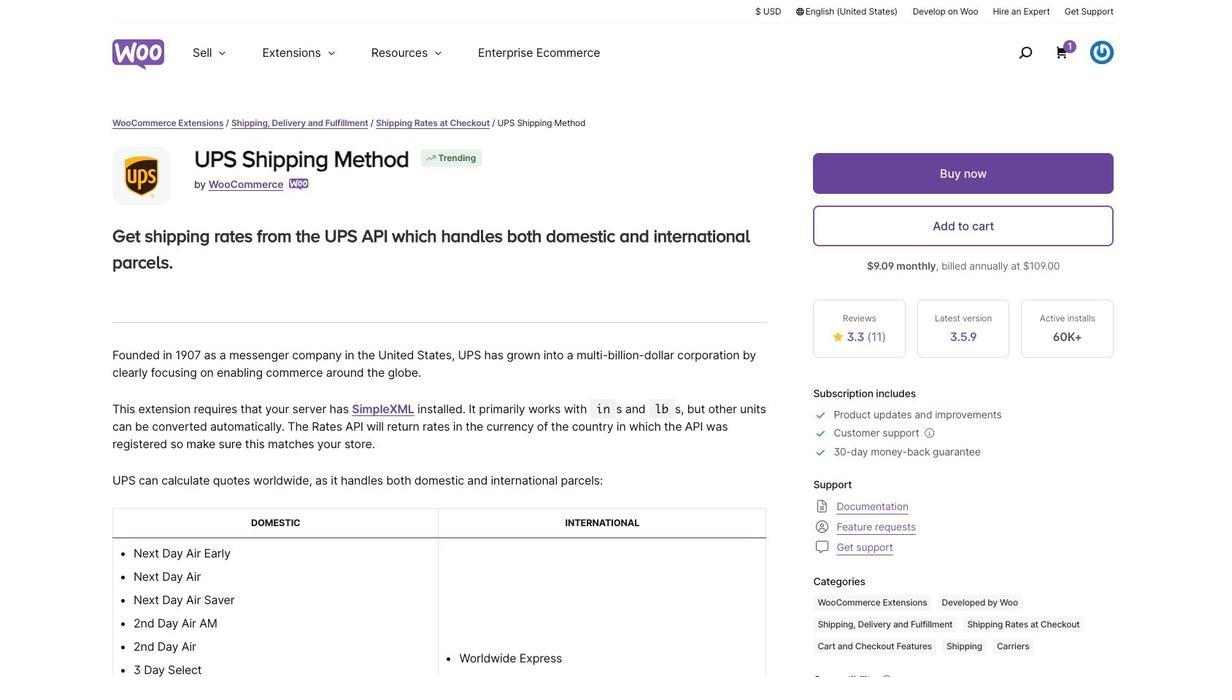 Task type: vqa. For each thing, say whether or not it's contained in the screenshot.
search box
no



Task type: locate. For each thing, give the bounding box(es) containing it.
arrow trend up image
[[425, 153, 437, 164]]

open account menu image
[[1090, 41, 1114, 64]]

breadcrumb element
[[112, 117, 1114, 130]]

search image
[[1014, 41, 1037, 64]]

product icon image
[[112, 147, 171, 206]]



Task type: describe. For each thing, give the bounding box(es) containing it.
service navigation menu element
[[987, 29, 1114, 76]]

developed by woocommerce image
[[289, 179, 309, 190]]

message image
[[813, 539, 831, 556]]

circle info image
[[879, 674, 894, 678]]

circle user image
[[813, 519, 831, 536]]

file lines image
[[813, 498, 831, 516]]



